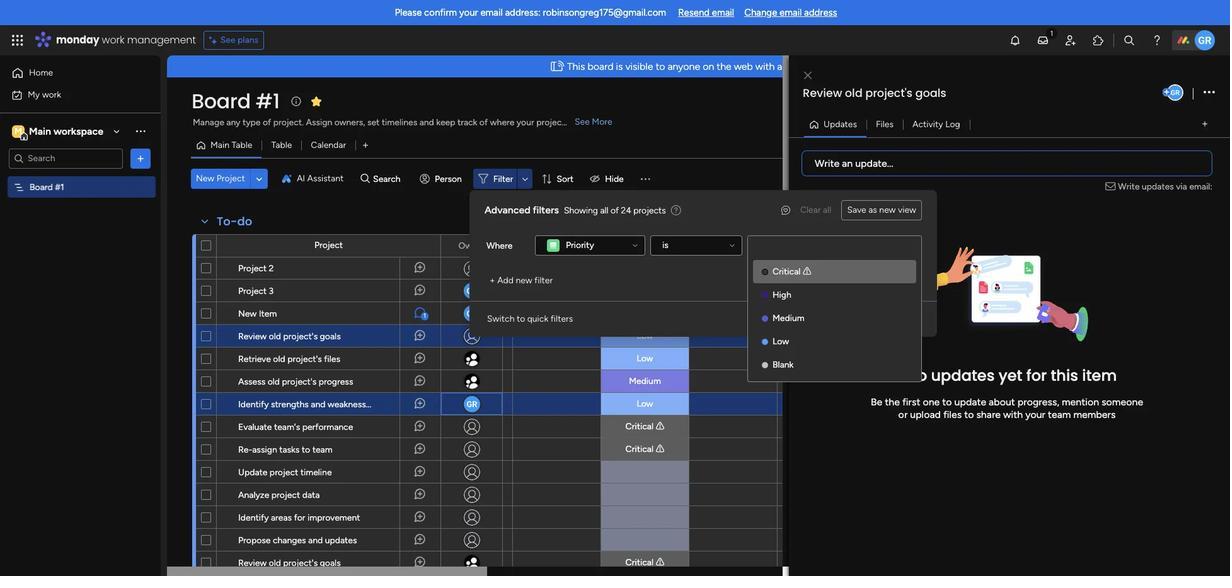 Task type: locate. For each thing, give the bounding box(es) containing it.
v2 overdue deadline image right switch
[[518, 308, 528, 320]]

1 horizontal spatial with
[[1004, 409, 1023, 421]]

address
[[805, 7, 838, 18]]

email
[[481, 7, 503, 18], [712, 7, 735, 18], [780, 7, 802, 18]]

menu image
[[639, 173, 652, 185]]

show board description image
[[289, 95, 304, 108]]

0 vertical spatial identify
[[238, 400, 269, 410]]

v2 overdue deadline image
[[518, 285, 528, 297], [518, 308, 528, 320]]

project down update project timeline on the left
[[272, 491, 300, 501]]

old right the retrieve
[[273, 354, 285, 365]]

to right "tasks"
[[302, 445, 310, 456]]

0 horizontal spatial priority
[[566, 240, 594, 251]]

list box
[[748, 255, 922, 377]]

see plans button
[[203, 31, 264, 50]]

and
[[420, 117, 434, 128], [311, 400, 326, 410], [308, 536, 323, 547]]

and for updates
[[308, 536, 323, 547]]

1 horizontal spatial new
[[880, 205, 896, 216]]

1 vertical spatial review
[[238, 332, 267, 342]]

your inside be the first one to update about progress, mention someone or upload files to share with your team members
[[1026, 409, 1046, 421]]

new right the add
[[516, 276, 533, 286]]

shareable
[[785, 61, 828, 73]]

0 vertical spatial your
[[460, 7, 478, 18]]

review old project's goals inside field
[[803, 85, 947, 101]]

animation image
[[547, 56, 567, 77]]

select product image
[[11, 34, 24, 47]]

your right confirm
[[460, 7, 478, 18]]

monday
[[56, 33, 99, 47]]

write inside button
[[815, 157, 840, 169]]

team inside be the first one to update about progress, mention someone or upload files to share with your team members
[[1048, 409, 1072, 421]]

re-
[[238, 445, 252, 456]]

home button
[[8, 63, 136, 83]]

1 horizontal spatial priority
[[631, 241, 659, 251]]

add
[[498, 276, 514, 286]]

filter button
[[473, 169, 533, 189]]

project's up the "files"
[[866, 85, 913, 101]]

0 vertical spatial work
[[102, 33, 125, 47]]

main inside workspace selection element
[[29, 125, 51, 137]]

0 horizontal spatial board #1
[[30, 182, 64, 193]]

0 vertical spatial with
[[756, 61, 775, 73]]

0 horizontal spatial main
[[29, 125, 51, 137]]

project.
[[273, 117, 304, 128]]

of left 24 on the top right of the page
[[611, 205, 619, 216]]

update
[[955, 397, 987, 409]]

is right "board"
[[616, 61, 623, 73]]

link
[[830, 61, 845, 73]]

0 horizontal spatial with
[[756, 61, 775, 73]]

1 vertical spatial #1
[[55, 182, 64, 193]]

files
[[324, 354, 340, 365], [944, 409, 962, 421]]

#1 inside list box
[[55, 182, 64, 193]]

2 table from the left
[[271, 140, 292, 151]]

0 horizontal spatial see
[[220, 35, 236, 45]]

project's up the assess old project's progress
[[288, 354, 322, 365]]

change
[[745, 7, 778, 18]]

1 horizontal spatial updates
[[932, 366, 995, 387]]

new down main table button
[[196, 173, 215, 184]]

owner
[[459, 241, 485, 251]]

1 vertical spatial with
[[1004, 409, 1023, 421]]

help image
[[1151, 34, 1164, 47]]

1 vertical spatial main
[[211, 140, 230, 151]]

0 horizontal spatial email
[[481, 7, 503, 18]]

1 vertical spatial v2 overdue deadline image
[[518, 308, 528, 320]]

priority right due
[[566, 240, 594, 251]]

board #1 down search in workspace field
[[30, 182, 64, 193]]

0 horizontal spatial board
[[30, 182, 53, 193]]

with left a
[[756, 61, 775, 73]]

old down item
[[269, 332, 281, 342]]

0 vertical spatial project
[[537, 117, 565, 128]]

review old project's goals down the changes
[[238, 559, 341, 569]]

1 horizontal spatial for
[[1027, 366, 1047, 387]]

Review old project's goals field
[[800, 85, 1161, 102]]

1 vertical spatial new
[[238, 309, 257, 320]]

tasks
[[279, 445, 300, 456]]

2 vertical spatial your
[[1026, 409, 1046, 421]]

table down project.
[[271, 140, 292, 151]]

goals up activity
[[916, 85, 947, 101]]

board #1 up any
[[192, 87, 280, 115]]

files down update
[[944, 409, 962, 421]]

main down manage
[[211, 140, 230, 151]]

0 vertical spatial the
[[717, 61, 732, 73]]

the
[[717, 61, 732, 73], [885, 397, 900, 409]]

m
[[15, 126, 22, 137]]

stands.
[[567, 117, 595, 128]]

see inside button
[[220, 35, 236, 45]]

updates down improvement
[[325, 536, 357, 547]]

2 priority from the left
[[631, 241, 659, 251]]

1 horizontal spatial board #1
[[192, 87, 280, 115]]

board #1
[[192, 87, 280, 115], [30, 182, 64, 193]]

new for new item
[[238, 309, 257, 320]]

0 vertical spatial new
[[880, 205, 896, 216]]

review
[[803, 85, 843, 101], [238, 332, 267, 342], [238, 559, 267, 569]]

please confirm your email address: robinsongreg175@gmail.com
[[395, 7, 667, 18]]

advanced
[[485, 204, 531, 216]]

1 horizontal spatial #1
[[256, 87, 280, 115]]

new left item
[[238, 309, 257, 320]]

To-do field
[[214, 214, 256, 230]]

team down progress,
[[1048, 409, 1072, 421]]

0 horizontal spatial is
[[616, 61, 623, 73]]

visible
[[626, 61, 653, 73]]

new inside 'button'
[[880, 205, 896, 216]]

0 horizontal spatial new
[[516, 276, 533, 286]]

0 vertical spatial for
[[1027, 366, 1047, 387]]

1 vertical spatial files
[[944, 409, 962, 421]]

identify strengths and weaknesses
[[238, 400, 375, 410]]

1 priority from the left
[[566, 240, 594, 251]]

files
[[876, 119, 894, 130]]

due date
[[539, 241, 575, 251]]

v2 overdue deadline image for nov 23
[[518, 285, 528, 297]]

team down performance
[[312, 445, 333, 456]]

the right on on the top right
[[717, 61, 732, 73]]

calendar button
[[302, 136, 356, 156]]

goals down propose changes and updates
[[320, 559, 341, 569]]

where
[[490, 117, 515, 128]]

1 horizontal spatial see
[[575, 117, 590, 127]]

1 vertical spatial team
[[312, 445, 333, 456]]

no updates yet for this item
[[907, 366, 1117, 387]]

2 vertical spatial goals
[[320, 559, 341, 569]]

0 vertical spatial main
[[29, 125, 51, 137]]

old up updates
[[845, 85, 863, 101]]

high
[[773, 290, 792, 301]]

1 horizontal spatial files
[[944, 409, 962, 421]]

resend
[[678, 7, 710, 18]]

1 horizontal spatial write
[[1119, 181, 1140, 192]]

project left the stands.
[[537, 117, 565, 128]]

2 identify from the top
[[238, 513, 269, 524]]

main for main workspace
[[29, 125, 51, 137]]

project's up identify strengths and weaknesses
[[282, 377, 317, 388]]

nov down the 'filter' on the top left of the page
[[544, 287, 559, 296]]

email right change
[[780, 7, 802, 18]]

where
[[487, 241, 513, 251]]

1 identify from the top
[[238, 400, 269, 410]]

1 vertical spatial identify
[[238, 513, 269, 524]]

0 horizontal spatial team
[[312, 445, 333, 456]]

to left "quick"
[[517, 314, 525, 325]]

identify areas for improvement
[[238, 513, 360, 524]]

resend email link
[[678, 7, 735, 18]]

files up progress
[[324, 354, 340, 365]]

2 all from the left
[[601, 205, 609, 216]]

change email address
[[745, 7, 838, 18]]

log
[[946, 119, 961, 130]]

and up performance
[[311, 400, 326, 410]]

team
[[1048, 409, 1072, 421], [312, 445, 333, 456]]

option
[[0, 176, 161, 178]]

see
[[220, 35, 236, 45], [575, 117, 590, 127]]

email:
[[1190, 181, 1213, 192]]

switch to quick filters
[[487, 314, 573, 325]]

new for filter
[[516, 276, 533, 286]]

3
[[269, 286, 274, 297]]

0 horizontal spatial all
[[601, 205, 609, 216]]

1 vertical spatial and
[[311, 400, 326, 410]]

work right my
[[42, 89, 61, 100]]

write left an
[[815, 157, 840, 169]]

email left address: at top left
[[481, 7, 503, 18]]

all right clear
[[823, 205, 832, 216]]

1 horizontal spatial your
[[517, 117, 534, 128]]

None field
[[755, 235, 758, 259]]

0 vertical spatial see
[[220, 35, 236, 45]]

1 v2 overdue deadline image from the top
[[518, 285, 528, 297]]

of right type
[[263, 117, 271, 128]]

review up the retrieve
[[238, 332, 267, 342]]

0 horizontal spatial files
[[324, 354, 340, 365]]

project
[[217, 173, 245, 184], [315, 240, 343, 251], [238, 264, 267, 274], [238, 286, 267, 297]]

table down any
[[232, 140, 252, 151]]

2 horizontal spatial email
[[780, 7, 802, 18]]

0 vertical spatial v2 overdue deadline image
[[518, 285, 528, 297]]

to-
[[217, 214, 237, 229]]

0 horizontal spatial #1
[[55, 182, 64, 193]]

review down close icon
[[803, 85, 843, 101]]

updates up update
[[932, 366, 995, 387]]

on
[[703, 61, 715, 73]]

of right track on the top
[[480, 117, 488, 128]]

1 horizontal spatial of
[[480, 117, 488, 128]]

0 vertical spatial medium
[[773, 313, 805, 324]]

1 horizontal spatial table
[[271, 140, 292, 151]]

to right one
[[943, 397, 952, 409]]

v2 overdue deadline image for nov 21
[[518, 308, 528, 320]]

email right resend
[[712, 7, 735, 18]]

for right yet at the bottom right of the page
[[1027, 366, 1047, 387]]

filters right "quick"
[[551, 314, 573, 325]]

new for view
[[880, 205, 896, 216]]

updates
[[824, 119, 857, 130]]

envelope o image
[[1106, 180, 1119, 193]]

1 vertical spatial filters
[[551, 314, 573, 325]]

project for project
[[315, 240, 343, 251]]

and right the changes
[[308, 536, 323, 547]]

about
[[989, 397, 1016, 409]]

1 vertical spatial nov
[[544, 309, 560, 319]]

for right areas
[[294, 513, 306, 524]]

2 vertical spatial updates
[[325, 536, 357, 547]]

due
[[539, 241, 555, 251]]

work for monday
[[102, 33, 125, 47]]

performance
[[302, 422, 353, 433]]

review old project's goals up retrieve old project's files
[[238, 332, 341, 342]]

share
[[977, 409, 1001, 421]]

new
[[880, 205, 896, 216], [516, 276, 533, 286]]

project down re-assign tasks to team in the bottom left of the page
[[270, 468, 298, 479]]

2 horizontal spatial updates
[[1142, 181, 1175, 192]]

1 vertical spatial work
[[42, 89, 61, 100]]

filters down the sort popup button
[[533, 204, 559, 216]]

0 horizontal spatial write
[[815, 157, 840, 169]]

0 vertical spatial goals
[[916, 85, 947, 101]]

workspace image
[[12, 125, 25, 138]]

0 vertical spatial new
[[196, 173, 215, 184]]

1 horizontal spatial work
[[102, 33, 125, 47]]

write for write updates via email:
[[1119, 181, 1140, 192]]

0 horizontal spatial table
[[232, 140, 252, 151]]

1 all from the left
[[823, 205, 832, 216]]

priority down projects
[[631, 241, 659, 251]]

1 horizontal spatial main
[[211, 140, 230, 151]]

propose changes and updates
[[238, 536, 357, 547]]

progress
[[319, 377, 353, 388]]

1 vertical spatial see
[[575, 117, 590, 127]]

set
[[367, 117, 380, 128]]

your down progress,
[[1026, 409, 1046, 421]]

0 vertical spatial write
[[815, 157, 840, 169]]

board up any
[[192, 87, 251, 115]]

0 horizontal spatial new
[[196, 173, 215, 184]]

2 horizontal spatial of
[[611, 205, 619, 216]]

#1 down search in workspace field
[[55, 182, 64, 193]]

clear all
[[801, 205, 832, 216]]

old right assess
[[268, 377, 280, 388]]

the right be at the bottom of the page
[[885, 397, 900, 409]]

to down update
[[965, 409, 974, 421]]

1 vertical spatial board #1
[[30, 182, 64, 193]]

write
[[815, 157, 840, 169], [1119, 181, 1140, 192]]

0 horizontal spatial the
[[717, 61, 732, 73]]

for
[[1027, 366, 1047, 387], [294, 513, 306, 524]]

#1 up type
[[256, 87, 280, 115]]

0 vertical spatial review old project's goals
[[803, 85, 947, 101]]

goals up progress
[[320, 332, 341, 342]]

0 vertical spatial board
[[192, 87, 251, 115]]

updates left via
[[1142, 181, 1175, 192]]

nov left "21"
[[544, 309, 560, 319]]

1 vertical spatial goals
[[320, 332, 341, 342]]

hide button
[[585, 169, 632, 189]]

new inside button
[[516, 276, 533, 286]]

to
[[656, 61, 666, 73], [517, 314, 525, 325], [943, 397, 952, 409], [965, 409, 974, 421], [302, 445, 310, 456]]

priority inside priority field
[[631, 241, 659, 251]]

add view image
[[1203, 120, 1208, 129]]

1 vertical spatial project
[[270, 468, 298, 479]]

3 email from the left
[[780, 7, 802, 18]]

save
[[848, 205, 867, 216]]

1 vertical spatial review old project's goals
[[238, 332, 341, 342]]

main inside button
[[211, 140, 230, 151]]

main right workspace icon
[[29, 125, 51, 137]]

new inside button
[[196, 173, 215, 184]]

my work
[[28, 89, 61, 100]]

identify down analyze
[[238, 513, 269, 524]]

list box containing critical ⚠️️
[[748, 255, 922, 377]]

see left more
[[575, 117, 590, 127]]

board down search in workspace field
[[30, 182, 53, 193]]

1 horizontal spatial team
[[1048, 409, 1072, 421]]

Search in workspace field
[[26, 151, 105, 166]]

project's inside field
[[866, 85, 913, 101]]

apps image
[[1093, 34, 1105, 47]]

2 email from the left
[[712, 7, 735, 18]]

0 horizontal spatial of
[[263, 117, 271, 128]]

0 horizontal spatial work
[[42, 89, 61, 100]]

team's
[[274, 422, 300, 433]]

item
[[1083, 366, 1117, 387]]

review old project's goals up the "files"
[[803, 85, 947, 101]]

robinsongreg175@gmail.com
[[543, 7, 667, 18]]

main table button
[[191, 136, 262, 156]]

0 vertical spatial filters
[[533, 204, 559, 216]]

0 vertical spatial nov
[[544, 287, 559, 296]]

new right as
[[880, 205, 896, 216]]

v2 overdue deadline image right the add
[[518, 285, 528, 297]]

1 horizontal spatial the
[[885, 397, 900, 409]]

and left the keep
[[420, 117, 434, 128]]

1 vertical spatial the
[[885, 397, 900, 409]]

new project button
[[191, 169, 250, 189]]

old
[[845, 85, 863, 101], [269, 332, 281, 342], [273, 354, 285, 365], [268, 377, 280, 388], [269, 559, 281, 569]]

1 vertical spatial medium
[[629, 376, 661, 387]]

options image
[[1204, 84, 1216, 101]]

work inside my work button
[[42, 89, 61, 100]]

is right priority field
[[663, 240, 669, 251]]

goals
[[916, 85, 947, 101], [320, 332, 341, 342], [320, 559, 341, 569]]

2 v2 overdue deadline image from the top
[[518, 308, 528, 320]]

0 vertical spatial review
[[803, 85, 843, 101]]

date
[[557, 241, 575, 251]]

board #1 inside list box
[[30, 182, 64, 193]]

see left plans
[[220, 35, 236, 45]]

to inside button
[[517, 314, 525, 325]]

Board #1 field
[[189, 87, 283, 115]]

all left 24 on the top right of the page
[[601, 205, 609, 216]]

Notes field
[[718, 239, 749, 253]]

project for timeline
[[270, 468, 298, 479]]

identify
[[238, 400, 269, 410], [238, 513, 269, 524]]

work for my
[[42, 89, 61, 100]]

work
[[102, 33, 125, 47], [42, 89, 61, 100]]

1 vertical spatial new
[[516, 276, 533, 286]]

identify up evaluate
[[238, 400, 269, 410]]

2 vertical spatial and
[[308, 536, 323, 547]]

Due date field
[[536, 239, 578, 253]]

please
[[395, 7, 422, 18]]

ai assistant
[[297, 173, 344, 184]]

1 horizontal spatial email
[[712, 7, 735, 18]]

v2 search image
[[361, 172, 370, 186]]

work right monday
[[102, 33, 125, 47]]

review down propose
[[238, 559, 267, 569]]

of inside advanced filters showing all of 24 projects
[[611, 205, 619, 216]]

Search field
[[370, 170, 408, 188]]

2 vertical spatial project
[[272, 491, 300, 501]]

0 vertical spatial team
[[1048, 409, 1072, 421]]

board inside list box
[[30, 182, 53, 193]]

add view image
[[363, 141, 368, 150]]

your right where
[[517, 117, 534, 128]]

with
[[756, 61, 775, 73], [1004, 409, 1023, 421]]

write left via
[[1119, 181, 1140, 192]]

1 vertical spatial board
[[30, 182, 53, 193]]

1 vertical spatial updates
[[932, 366, 995, 387]]

be
[[871, 397, 883, 409]]

with down 'about'
[[1004, 409, 1023, 421]]

1 horizontal spatial board
[[192, 87, 251, 115]]



Task type: describe. For each thing, give the bounding box(es) containing it.
yet
[[999, 366, 1023, 387]]

upload
[[911, 409, 941, 421]]

see more link
[[574, 116, 614, 129]]

view
[[898, 205, 917, 216]]

to right visible
[[656, 61, 666, 73]]

Owner field
[[456, 239, 488, 253]]

an
[[842, 157, 853, 169]]

assign
[[306, 117, 332, 128]]

+
[[490, 276, 495, 286]]

clear all button
[[796, 200, 837, 221]]

blank
[[773, 360, 794, 371]]

0 vertical spatial board #1
[[192, 87, 280, 115]]

evaluate team's performance
[[238, 422, 353, 433]]

new for new project
[[196, 173, 215, 184]]

assistant
[[307, 173, 344, 184]]

nov for nov 21
[[544, 309, 560, 319]]

write an update... button
[[802, 150, 1213, 176]]

arrow down image
[[518, 171, 533, 187]]

updates for write
[[1142, 181, 1175, 192]]

analyze project data
[[238, 491, 320, 501]]

write updates via email:
[[1119, 181, 1213, 192]]

write for write an update...
[[815, 157, 840, 169]]

quick
[[528, 314, 549, 325]]

1 table from the left
[[232, 140, 252, 151]]

goals inside field
[[916, 85, 947, 101]]

table button
[[262, 136, 302, 156]]

1 horizontal spatial medium
[[773, 313, 805, 324]]

inbox image
[[1037, 34, 1050, 47]]

propose
[[238, 536, 271, 547]]

all inside button
[[823, 205, 832, 216]]

see plans
[[220, 35, 259, 45]]

my
[[28, 89, 40, 100]]

remove from favorites image
[[310, 95, 323, 107]]

see for see plans
[[220, 35, 236, 45]]

0 horizontal spatial your
[[460, 7, 478, 18]]

owners,
[[335, 117, 365, 128]]

type
[[243, 117, 261, 128]]

analyze
[[238, 491, 269, 501]]

2 vertical spatial review
[[238, 559, 267, 569]]

the inside be the first one to update about progress, mention someone or upload files to share with your team members
[[885, 397, 900, 409]]

this
[[567, 61, 585, 73]]

project inside button
[[217, 173, 245, 184]]

ai
[[297, 173, 305, 184]]

identify for identify strengths and weaknesses
[[238, 400, 269, 410]]

members
[[1074, 409, 1116, 421]]

greg robinson image
[[1168, 84, 1184, 101]]

updates for no
[[932, 366, 995, 387]]

first
[[903, 397, 921, 409]]

write an update...
[[815, 157, 894, 169]]

notes
[[721, 241, 746, 251]]

column information image
[[584, 241, 594, 251]]

angle down image
[[256, 174, 262, 184]]

old inside field
[[845, 85, 863, 101]]

0 vertical spatial #1
[[256, 87, 280, 115]]

main workspace
[[29, 125, 103, 137]]

this
[[1051, 366, 1079, 387]]

1 vertical spatial for
[[294, 513, 306, 524]]

21
[[562, 309, 570, 319]]

learn more image
[[671, 205, 681, 217]]

item
[[259, 309, 277, 320]]

invite members image
[[1065, 34, 1078, 47]]

email for change email address
[[780, 7, 802, 18]]

person button
[[415, 169, 470, 189]]

2 vertical spatial review old project's goals
[[238, 559, 341, 569]]

address:
[[505, 7, 541, 18]]

files button
[[867, 114, 904, 135]]

see for see more
[[575, 117, 590, 127]]

close image
[[804, 71, 812, 80]]

update...
[[856, 157, 894, 169]]

search everything image
[[1124, 34, 1136, 47]]

and for weaknesses
[[311, 400, 326, 410]]

0 vertical spatial files
[[324, 354, 340, 365]]

Priority field
[[628, 239, 663, 253]]

home
[[29, 67, 53, 78]]

old down the changes
[[269, 559, 281, 569]]

workspace options image
[[134, 125, 147, 138]]

timelines
[[382, 117, 418, 128]]

mention
[[1062, 397, 1100, 409]]

nov for nov 23
[[544, 287, 559, 296]]

a
[[778, 61, 783, 73]]

options image
[[134, 152, 147, 165]]

activity log button
[[904, 114, 970, 135]]

monday work management
[[56, 33, 196, 47]]

1 email from the left
[[481, 7, 503, 18]]

hide
[[605, 174, 624, 184]]

calendar
[[311, 140, 346, 151]]

this  board is visible to anyone on the web with a shareable link
[[567, 61, 845, 73]]

0 horizontal spatial medium
[[629, 376, 661, 387]]

1 image
[[1047, 26, 1058, 40]]

via
[[1177, 181, 1188, 192]]

progress,
[[1018, 397, 1060, 409]]

1 vertical spatial your
[[517, 117, 534, 128]]

areas
[[271, 513, 292, 524]]

advanced filters showing all of 24 projects
[[485, 204, 666, 216]]

workspace selection element
[[12, 124, 105, 140]]

0 horizontal spatial updates
[[325, 536, 357, 547]]

showing
[[564, 205, 598, 216]]

retrieve
[[238, 354, 271, 365]]

all inside advanced filters showing all of 24 projects
[[601, 205, 609, 216]]

notifications image
[[1009, 34, 1022, 47]]

ai logo image
[[282, 174, 292, 184]]

main for main table
[[211, 140, 230, 151]]

dapulse addbtn image
[[1163, 88, 1171, 96]]

workspace
[[54, 125, 103, 137]]

v2 user feedback image
[[782, 204, 791, 217]]

anyone
[[668, 61, 701, 73]]

change email address link
[[745, 7, 838, 18]]

filters inside button
[[551, 314, 573, 325]]

review inside field
[[803, 85, 843, 101]]

evaluate
[[238, 422, 272, 433]]

project 2
[[238, 264, 274, 274]]

update project timeline
[[238, 468, 332, 479]]

project's up retrieve old project's files
[[283, 332, 318, 342]]

project's down propose changes and updates
[[283, 559, 318, 569]]

strengths
[[271, 400, 309, 410]]

main table
[[211, 140, 252, 151]]

re-assign tasks to team
[[238, 445, 333, 456]]

be the first one to update about progress, mention someone or upload files to share with your team members
[[871, 397, 1144, 421]]

1 horizontal spatial is
[[663, 240, 669, 251]]

assess
[[238, 377, 266, 388]]

files inside be the first one to update about progress, mention someone or upload files to share with your team members
[[944, 409, 962, 421]]

1 button
[[400, 303, 441, 325]]

my work button
[[8, 85, 136, 105]]

identify for identify areas for improvement
[[238, 513, 269, 524]]

switch to quick filters button
[[482, 310, 578, 330]]

greg robinson image
[[1195, 30, 1216, 50]]

project for project 3
[[238, 286, 267, 297]]

sort button
[[537, 169, 581, 189]]

email for resend email
[[712, 7, 735, 18]]

web
[[734, 61, 753, 73]]

or
[[899, 409, 908, 421]]

with inside be the first one to update about progress, mention someone or upload files to share with your team members
[[1004, 409, 1023, 421]]

as
[[869, 205, 878, 216]]

switch
[[487, 314, 515, 325]]

0 vertical spatial and
[[420, 117, 434, 128]]

track
[[458, 117, 478, 128]]

v2 expand column image
[[504, 236, 513, 247]]

do
[[237, 214, 252, 229]]

notes
[[739, 265, 760, 274]]

update
[[238, 468, 268, 479]]

ai assistant button
[[277, 169, 349, 189]]

new item
[[238, 309, 277, 320]]

board #1 list box
[[0, 174, 161, 368]]

more
[[592, 117, 613, 127]]

timeline
[[301, 468, 332, 479]]

⚠️️ inside list box
[[803, 267, 812, 277]]

filter
[[494, 174, 513, 184]]

any
[[226, 117, 241, 128]]

project for project 2
[[238, 264, 267, 274]]

project for data
[[272, 491, 300, 501]]

resend email
[[678, 7, 735, 18]]



Task type: vqa. For each thing, say whether or not it's contained in the screenshot.
old
yes



